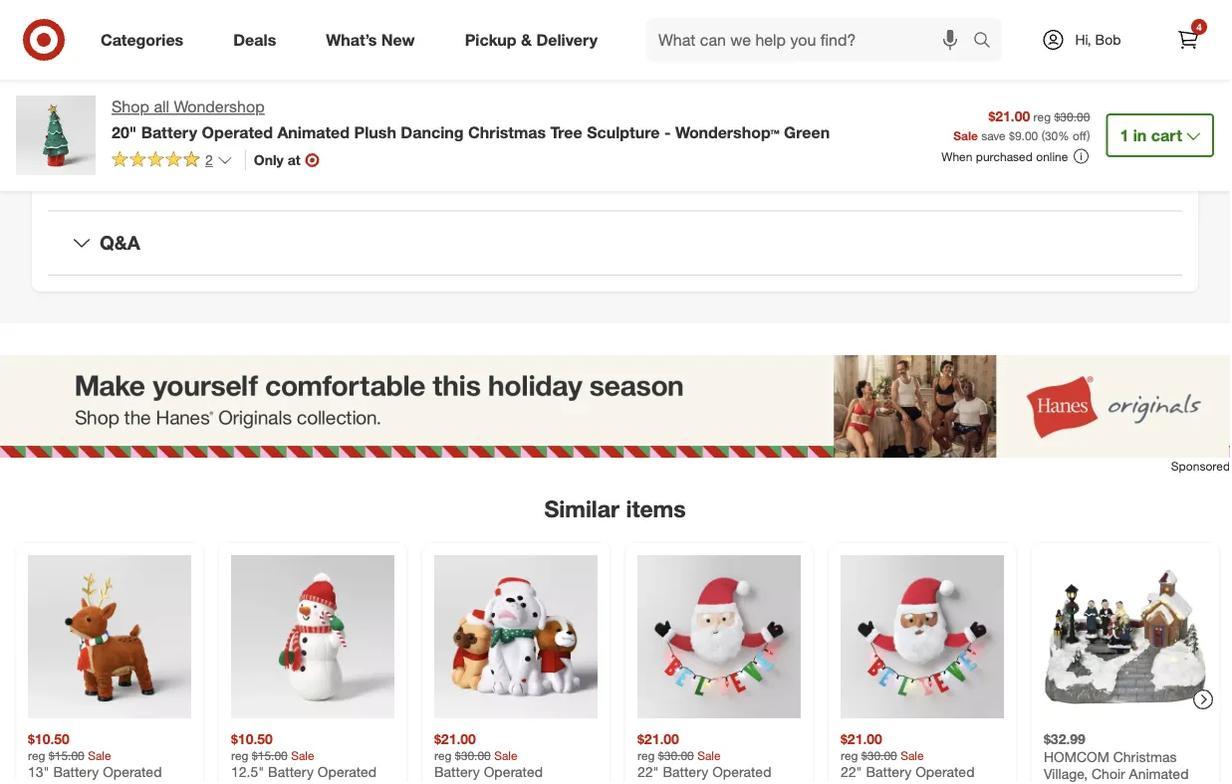 Task type: vqa. For each thing, say whether or not it's contained in the screenshot.
"Square"
no



Task type: describe. For each thing, give the bounding box(es) containing it.
at
[[288, 151, 301, 169]]

can
[[710, 104, 732, 121]]

1 in cart for 20" battery operated animated plush dancing christmas tree sculpture - wondershop™ green element
[[1120, 126, 1182, 145]]

off
[[1073, 128, 1087, 143]]

pickup.
[[1007, 144, 1052, 161]]

sculpture
[[587, 122, 660, 142]]

pickup & delivery
[[465, 30, 598, 49]]

sale for "13" battery operated animated plush dancing reindeer christmas figurine - wondershop™ brown" image
[[88, 749, 111, 763]]

bob
[[1095, 31, 1121, 48]]

green
[[784, 122, 830, 142]]

cart
[[1151, 126, 1182, 145]]

2 x from the left
[[519, 104, 526, 121]]

1 vertical spatial purchased
[[976, 149, 1033, 164]]

animated
[[277, 122, 350, 142]]

days
[[889, 124, 919, 141]]

shipping details estimated ship dimensions: 6.88 inches length x 9.09 inches width x 19.76 inches height estimated ship weight: 1.202 pounds
[[100, 75, 609, 161]]

reg inside $21.00 reg $30.00 sale save $ 9.00 ( 30 % off )
[[1034, 109, 1051, 124]]

shopper,
[[834, 144, 888, 161]]

2 this from the top
[[649, 124, 675, 141]]

sale for first 22" battery operated animated christmas santa with 'believe' sign - wondershop™ red/white image from the left
[[697, 749, 721, 763]]

shop
[[112, 97, 149, 117]]

returns
[[202, 23, 273, 46]]

q&a
[[100, 231, 140, 254]]

1 in cart
[[1120, 126, 1182, 145]]

what's
[[326, 30, 377, 49]]

3 inches from the left
[[568, 104, 609, 121]]

%
[[1058, 128, 1070, 143]]

$21.00 for first 22" battery operated animated christmas santa with 'believe' sign - wondershop™ red/white image from right
[[841, 731, 882, 749]]

any
[[829, 104, 851, 121]]

reg for "13" battery operated animated plush dancing reindeer christmas figurine - wondershop™ brown" image
[[28, 749, 45, 763]]

19.76
[[530, 104, 565, 121]]

christmas
[[468, 122, 546, 142]]

image of 20" battery operated animated plush dancing christmas tree sculpture - wondershop™ green image
[[16, 96, 96, 175]]

save
[[981, 128, 1006, 143]]

What can we help you find? suggestions appear below search field
[[647, 18, 978, 62]]

height
[[100, 124, 138, 141]]

$21.00 reg $30.00 sale for battery operated animated plush dogs christmas figurine - wondershop™ image
[[434, 731, 518, 763]]

$10.50 reg $15.00 sale for "13" battery operated animated plush dancing reindeer christmas figurine - wondershop™ brown" image
[[28, 731, 111, 763]]

for
[[987, 144, 1003, 161]]

2 link
[[112, 150, 233, 173]]

reg for "12.5" battery operated animated plush snowman christmas figurine - wondershop™ white" image
[[231, 749, 249, 763]]

20"
[[112, 122, 137, 142]]

similar items
[[544, 495, 686, 523]]

wondershop™
[[675, 122, 780, 142]]

365
[[862, 124, 885, 141]]

in inside the return details this item can be returned to any target store or target.com. this item must be returned within 365 days of the date it was purchased in store, shipped, delivered by a shipt shopper, or made ready for pickup.
[[1104, 124, 1115, 141]]

4
[[1197, 20, 1202, 33]]

reg for battery operated animated plush dogs christmas figurine - wondershop™ image
[[434, 749, 452, 763]]

4 link
[[1167, 18, 1210, 62]]

battery operated animated plush dogs christmas figurine - wondershop™ image
[[434, 556, 598, 719]]

$
[[1009, 128, 1015, 143]]

$30.00 for first 22" battery operated animated christmas santa with 'believe' sign - wondershop™ red/white image from the left
[[658, 749, 694, 763]]

1 horizontal spatial in
[[1133, 126, 1147, 145]]

sale inside $21.00 reg $30.00 sale save $ 9.00 ( 30 % off )
[[954, 128, 978, 143]]

similar
[[544, 495, 620, 523]]

delivery
[[536, 30, 598, 49]]

deals
[[233, 30, 276, 49]]

shipped,
[[649, 144, 703, 161]]

2 item from the top
[[679, 124, 706, 141]]

length
[[351, 104, 390, 121]]

1 inches from the left
[[307, 104, 347, 121]]

weight:
[[196, 144, 241, 161]]

0 vertical spatial returned
[[756, 104, 809, 121]]

when
[[942, 149, 973, 164]]

was
[[1005, 124, 1030, 141]]

1 vertical spatial or
[[892, 144, 905, 161]]

$30.00 inside $21.00 reg $30.00 sale save $ 9.00 ( 30 % off )
[[1054, 109, 1090, 124]]

& for shipping
[[184, 23, 197, 46]]

1.202
[[245, 144, 280, 161]]

$10.50 for "12.5" battery operated animated plush snowman christmas figurine - wondershop™ white" image
[[231, 731, 273, 749]]

operated
[[202, 122, 273, 142]]

shipt
[[798, 144, 830, 161]]

return
[[649, 75, 700, 94]]

sale for battery operated animated plush dogs christmas figurine - wondershop™ image
[[494, 749, 518, 763]]

store,
[[1119, 124, 1153, 141]]

sale for first 22" battery operated animated christmas santa with 'believe' sign - wondershop™ red/white image from right
[[901, 749, 924, 763]]

search
[[964, 32, 1012, 51]]

categories link
[[84, 18, 208, 62]]

1
[[1120, 126, 1129, 145]]

target
[[855, 104, 893, 121]]

q&a button
[[48, 211, 1182, 275]]

homcom christmas village, choir animated winter wonderland set with multicolored led light, battery operated christmas decoration image
[[1044, 556, 1207, 719]]

deals link
[[216, 18, 301, 62]]

1 estimated from the top
[[100, 104, 162, 121]]

hi, bob
[[1075, 31, 1121, 48]]

pickup
[[465, 30, 517, 49]]

$21.00 reg $30.00 sale save $ 9.00 ( 30 % off )
[[954, 107, 1090, 143]]

$10.50 for "13" battery operated animated plush dancing reindeer christmas figurine - wondershop™ brown" image
[[28, 731, 70, 749]]

it
[[994, 124, 1001, 141]]

shipping & returns button
[[48, 3, 1182, 67]]

target.com.
[[949, 104, 1020, 121]]

$32.99
[[1044, 731, 1086, 749]]

what's new link
[[309, 18, 440, 62]]

details for return
[[705, 75, 755, 94]]

search button
[[964, 18, 1012, 66]]



Task type: locate. For each thing, give the bounding box(es) containing it.
reg for first 22" battery operated animated christmas santa with 'believe' sign - wondershop™ red/white image from right
[[841, 749, 858, 763]]

1 horizontal spatial purchased
[[1034, 124, 1100, 141]]

1 vertical spatial ship
[[166, 144, 192, 161]]

1 $15.00 from the left
[[49, 749, 84, 763]]

item
[[679, 104, 706, 121], [679, 124, 706, 141]]

details inside the return details this item can be returned to any target store or target.com. this item must be returned within 365 days of the date it was purchased in store, shipped, delivered by a shipt shopper, or made ready for pickup.
[[705, 75, 755, 94]]

$21.00 for first 22" battery operated animated christmas santa with 'believe' sign - wondershop™ red/white image from the left
[[638, 731, 679, 749]]

tree
[[550, 122, 582, 142]]

2 details from the left
[[705, 75, 755, 94]]

dancing
[[401, 122, 464, 142]]

ship
[[166, 104, 192, 121], [166, 144, 192, 161]]

be up the delivered
[[745, 124, 761, 141]]

1 this from the top
[[649, 104, 675, 121]]

shop all wondershop 20" battery operated animated plush dancing christmas tree sculpture - wondershop™ green
[[112, 97, 830, 142]]

2 horizontal spatial $21.00 reg $30.00 sale
[[841, 731, 924, 763]]

new
[[381, 30, 415, 49]]

sponsored
[[1171, 459, 1230, 474]]

inches up tree
[[568, 104, 609, 121]]

$21.00 reg $30.00 sale
[[434, 731, 518, 763], [638, 731, 721, 763], [841, 731, 924, 763]]

& right pickup
[[521, 30, 532, 49]]

pounds
[[284, 144, 331, 161]]

inches up 'animated'
[[307, 104, 347, 121]]

or down the days
[[892, 144, 905, 161]]

0 horizontal spatial details
[[171, 75, 221, 94]]

only
[[254, 151, 284, 169]]

x left 9.09
[[394, 104, 401, 121]]

of
[[923, 124, 935, 141]]

made
[[909, 144, 944, 161]]

1 vertical spatial shipping
[[100, 75, 166, 94]]

estimated down 20"
[[100, 144, 162, 161]]

1 horizontal spatial $10.50
[[231, 731, 273, 749]]

2 22" battery operated animated christmas santa with 'believe' sign - wondershop™ red/white image from the left
[[841, 556, 1004, 719]]

must
[[710, 124, 741, 141]]

0 horizontal spatial in
[[1104, 124, 1115, 141]]

$30.00 for first 22" battery operated animated christmas santa with 'believe' sign - wondershop™ red/white image from right
[[862, 749, 897, 763]]

1 horizontal spatial inches
[[436, 104, 477, 121]]

0 vertical spatial ship
[[166, 104, 192, 121]]

1 horizontal spatial &
[[521, 30, 532, 49]]

0 vertical spatial this
[[649, 104, 675, 121]]

$15.00
[[49, 749, 84, 763], [252, 749, 288, 763]]

sale
[[954, 128, 978, 143], [88, 749, 111, 763], [291, 749, 314, 763], [494, 749, 518, 763], [697, 749, 721, 763], [901, 749, 924, 763]]

0 horizontal spatial or
[[892, 144, 905, 161]]

details inside shipping details estimated ship dimensions: 6.88 inches length x 9.09 inches width x 19.76 inches height estimated ship weight: 1.202 pounds
[[171, 75, 221, 94]]

what's new
[[326, 30, 415, 49]]

items
[[626, 495, 686, 523]]

$21.00 reg $30.00 sale for first 22" battery operated animated christmas santa with 'believe' sign - wondershop™ red/white image from the left
[[638, 731, 721, 763]]

shipping & returns
[[100, 23, 273, 46]]

by
[[768, 144, 783, 161]]

2 $10.50 reg $15.00 sale from the left
[[231, 731, 314, 763]]

& for pickup
[[521, 30, 532, 49]]

0 horizontal spatial &
[[184, 23, 197, 46]]

1 ship from the top
[[166, 104, 192, 121]]

2 horizontal spatial inches
[[568, 104, 609, 121]]

$10.50
[[28, 731, 70, 749], [231, 731, 273, 749]]

purchased
[[1034, 124, 1100, 141], [976, 149, 1033, 164]]

pickup & delivery link
[[448, 18, 623, 62]]

1 horizontal spatial $21.00 reg $30.00 sale
[[638, 731, 721, 763]]

& inside dropdown button
[[184, 23, 197, 46]]

$15.00 for "13" battery operated animated plush dancing reindeer christmas figurine - wondershop™ brown" image
[[49, 749, 84, 763]]

1 vertical spatial returned
[[765, 124, 818, 141]]

ship up battery
[[166, 104, 192, 121]]

similar items region
[[0, 356, 1230, 783]]

1 $21.00 reg $30.00 sale from the left
[[434, 731, 518, 763]]

shipping for shipping & returns
[[100, 23, 179, 46]]

6.88
[[276, 104, 303, 121]]

date
[[962, 124, 990, 141]]

1 horizontal spatial 22" battery operated animated christmas santa with 'believe' sign - wondershop™ red/white image
[[841, 556, 1004, 719]]

dimensions:
[[196, 104, 272, 121]]

or up the
[[933, 104, 945, 121]]

returned up green at the right
[[756, 104, 809, 121]]

estimated
[[100, 104, 162, 121], [100, 144, 162, 161]]

0 horizontal spatial $10.50 reg $15.00 sale
[[28, 731, 111, 763]]

x
[[394, 104, 401, 121], [519, 104, 526, 121]]

returned up a on the top of page
[[765, 124, 818, 141]]

0 horizontal spatial 22" battery operated animated christmas santa with 'believe' sign - wondershop™ red/white image
[[638, 556, 801, 719]]

2 ship from the top
[[166, 144, 192, 161]]

0 horizontal spatial inches
[[307, 104, 347, 121]]

1 x from the left
[[394, 104, 401, 121]]

1 shipping from the top
[[100, 23, 179, 46]]

details up wondershop
[[171, 75, 221, 94]]

2
[[205, 151, 213, 169]]

&
[[184, 23, 197, 46], [521, 30, 532, 49]]

0 vertical spatial or
[[933, 104, 945, 121]]

reg for first 22" battery operated animated christmas santa with 'believe' sign - wondershop™ red/white image from the left
[[638, 749, 655, 763]]

details
[[171, 75, 221, 94], [705, 75, 755, 94]]

2 $15.00 from the left
[[252, 749, 288, 763]]

$15.00 for "12.5" battery operated animated plush snowman christmas figurine - wondershop™ white" image
[[252, 749, 288, 763]]

be right 'can'
[[736, 104, 752, 121]]

3 $21.00 reg $30.00 sale from the left
[[841, 731, 924, 763]]

within
[[821, 124, 858, 141]]

only at
[[254, 151, 301, 169]]

13" battery operated animated plush dancing reindeer christmas figurine - wondershop™ brown image
[[28, 556, 191, 719]]

shipping
[[100, 23, 179, 46], [100, 75, 166, 94]]

shipping inside dropdown button
[[100, 23, 179, 46]]

0 vertical spatial item
[[679, 104, 706, 121]]

(
[[1042, 128, 1045, 143]]

details for shipping
[[171, 75, 221, 94]]

1 horizontal spatial x
[[519, 104, 526, 121]]

30
[[1045, 128, 1058, 143]]

2 $21.00 reg $30.00 sale from the left
[[638, 731, 721, 763]]

x right width
[[519, 104, 526, 121]]

2 estimated from the top
[[100, 144, 162, 161]]

1 horizontal spatial or
[[933, 104, 945, 121]]

item right -
[[679, 124, 706, 141]]

1 vertical spatial this
[[649, 124, 675, 141]]

all
[[154, 97, 169, 117]]

ship down battery
[[166, 144, 192, 161]]

when purchased online
[[942, 149, 1068, 164]]

$10.50 reg $15.00 sale
[[28, 731, 111, 763], [231, 731, 314, 763]]

2 inches from the left
[[436, 104, 477, 121]]

0 horizontal spatial $15.00
[[49, 749, 84, 763]]

this up -
[[649, 104, 675, 121]]

the
[[938, 124, 958, 141]]

$21.00
[[989, 107, 1030, 125], [434, 731, 476, 749], [638, 731, 679, 749], [841, 731, 882, 749]]

0 vertical spatial shipping
[[100, 23, 179, 46]]

9.00
[[1015, 128, 1038, 143]]

to
[[813, 104, 825, 121]]

0 vertical spatial be
[[736, 104, 752, 121]]

$10.50 reg $15.00 sale for "12.5" battery operated animated plush snowman christmas figurine - wondershop™ white" image
[[231, 731, 314, 763]]

in right 1
[[1133, 126, 1147, 145]]

$21.00 reg $30.00 sale for first 22" battery operated animated christmas santa with 'believe' sign - wondershop™ red/white image from right
[[841, 731, 924, 763]]

$30.00 for battery operated animated plush dogs christmas figurine - wondershop™ image
[[455, 749, 491, 763]]

in left 1
[[1104, 124, 1115, 141]]

shipping inside shipping details estimated ship dimensions: 6.88 inches length x 9.09 inches width x 19.76 inches height estimated ship weight: 1.202 pounds
[[100, 75, 166, 94]]

0 horizontal spatial $21.00 reg $30.00 sale
[[434, 731, 518, 763]]

wondershop
[[174, 97, 265, 117]]

be
[[736, 104, 752, 121], [745, 124, 761, 141]]

0 vertical spatial purchased
[[1034, 124, 1100, 141]]

purchased inside the return details this item can be returned to any target store or target.com. this item must be returned within 365 days of the date it was purchased in store, shipped, delivered by a shipt shopper, or made ready for pickup.
[[1034, 124, 1100, 141]]

$30.00
[[1054, 109, 1090, 124], [455, 749, 491, 763], [658, 749, 694, 763], [862, 749, 897, 763]]

hi,
[[1075, 31, 1092, 48]]

-
[[664, 122, 671, 142]]

estimated up 20"
[[100, 104, 162, 121]]

1 horizontal spatial details
[[705, 75, 755, 94]]

shipping for shipping details estimated ship dimensions: 6.88 inches length x 9.09 inches width x 19.76 inches height estimated ship weight: 1.202 pounds
[[100, 75, 166, 94]]

1 22" battery operated animated christmas santa with 'believe' sign - wondershop™ red/white image from the left
[[638, 556, 801, 719]]

width
[[481, 104, 515, 121]]

12.5" battery operated animated plush snowman christmas figurine - wondershop™ white image
[[231, 556, 394, 719]]

details up 'can'
[[705, 75, 755, 94]]

advertisement region
[[0, 356, 1230, 458]]

plush
[[354, 122, 396, 142]]

1 horizontal spatial $10.50 reg $15.00 sale
[[231, 731, 314, 763]]

0 horizontal spatial $10.50
[[28, 731, 70, 749]]

0 horizontal spatial purchased
[[976, 149, 1033, 164]]

1 vertical spatial be
[[745, 124, 761, 141]]

& left returns
[[184, 23, 197, 46]]

delivered
[[706, 144, 764, 161]]

this up 'shipped,'
[[649, 124, 675, 141]]

item left 'can'
[[679, 104, 706, 121]]

1 vertical spatial estimated
[[100, 144, 162, 161]]

online
[[1036, 149, 1068, 164]]

1 item from the top
[[679, 104, 706, 121]]

1 horizontal spatial $15.00
[[252, 749, 288, 763]]

$21.00 inside $21.00 reg $30.00 sale save $ 9.00 ( 30 % off )
[[989, 107, 1030, 125]]

categories
[[101, 30, 184, 49]]

sale for "12.5" battery operated animated plush snowman christmas figurine - wondershop™ white" image
[[291, 749, 314, 763]]

9.09
[[405, 104, 432, 121]]

2 shipping from the top
[[100, 75, 166, 94]]

0 vertical spatial estimated
[[100, 104, 162, 121]]

return details this item can be returned to any target store or target.com. this item must be returned within 365 days of the date it was purchased in store, shipped, delivered by a shipt shopper, or made ready for pickup.
[[649, 75, 1153, 161]]

1 details from the left
[[171, 75, 221, 94]]

$21.00 for battery operated animated plush dogs christmas figurine - wondershop™ image
[[434, 731, 476, 749]]

reg
[[1034, 109, 1051, 124], [28, 749, 45, 763], [231, 749, 249, 763], [434, 749, 452, 763], [638, 749, 655, 763], [841, 749, 858, 763]]

1 vertical spatial item
[[679, 124, 706, 141]]

store
[[897, 104, 929, 121]]

)
[[1087, 128, 1090, 143]]

$32.99 link
[[1044, 556, 1207, 783]]

2 $10.50 from the left
[[231, 731, 273, 749]]

ready
[[948, 144, 983, 161]]

22" battery operated animated christmas santa with 'believe' sign - wondershop™ red/white image
[[638, 556, 801, 719], [841, 556, 1004, 719]]

1 $10.50 reg $15.00 sale from the left
[[28, 731, 111, 763]]

0 horizontal spatial x
[[394, 104, 401, 121]]

battery
[[141, 122, 197, 142]]

inches up dancing
[[436, 104, 477, 121]]

1 $10.50 from the left
[[28, 731, 70, 749]]



